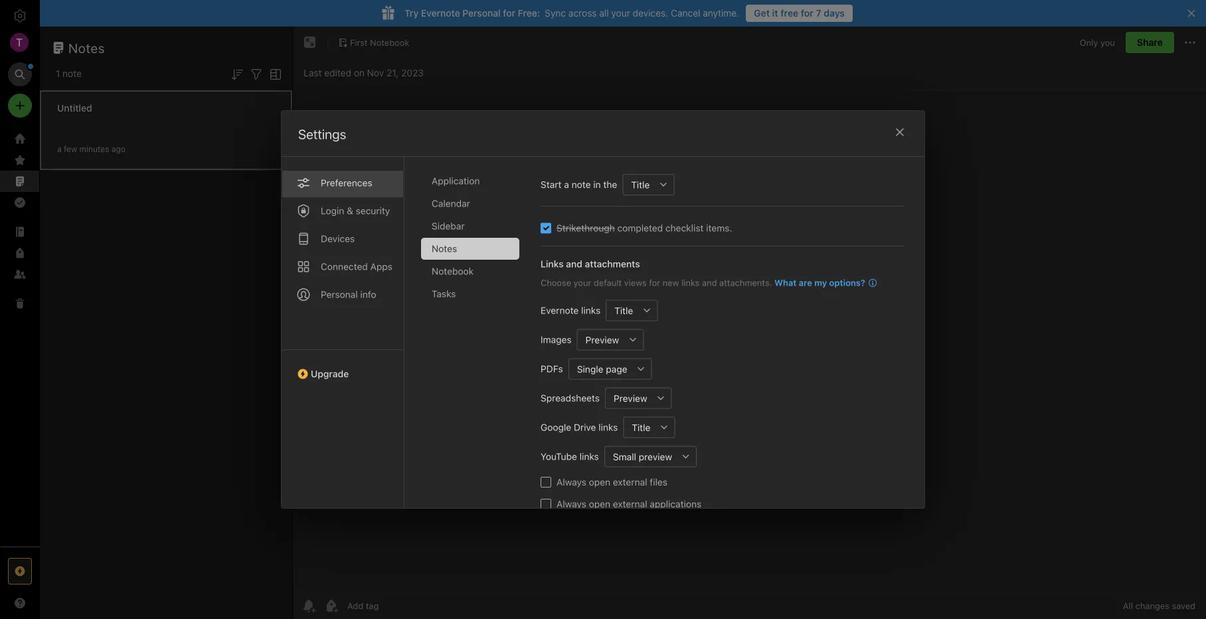 Task type: describe. For each thing, give the bounding box(es) containing it.
small preview button
[[604, 446, 676, 467]]

application
[[432, 175, 480, 186]]

preview for images
[[586, 334, 619, 345]]

upgrade
[[311, 368, 349, 379]]

apps
[[370, 261, 393, 272]]

images
[[541, 334, 572, 345]]

new
[[663, 278, 679, 288]]

note window element
[[293, 27, 1206, 619]]

youtube links
[[541, 451, 599, 462]]

home image
[[12, 131, 28, 147]]

changes
[[1136, 601, 1170, 611]]

1 note
[[56, 68, 82, 79]]

notes tab
[[421, 238, 520, 260]]

share button
[[1126, 32, 1175, 53]]

Choose default view option for YouTube links field
[[604, 446, 697, 467]]

for for 7
[[801, 8, 814, 19]]

sidebar tab
[[421, 215, 520, 237]]

minutes
[[79, 144, 109, 154]]

cancel
[[671, 8, 701, 19]]

choose your default views for new links and attachments.
[[541, 278, 772, 288]]

preview button for images
[[577, 329, 623, 350]]

completed
[[618, 223, 663, 234]]

start a note in the
[[541, 179, 617, 190]]

1 vertical spatial a
[[564, 179, 569, 190]]

notebook inside "tab"
[[432, 266, 474, 277]]

get
[[754, 8, 770, 19]]

are
[[799, 278, 812, 288]]

for for free:
[[503, 8, 516, 19]]

external for applications
[[613, 499, 647, 510]]

upgrade button
[[282, 349, 404, 385]]

in
[[593, 179, 601, 190]]

always open external applications
[[557, 499, 702, 510]]

notebook tab
[[421, 260, 520, 282]]

always for always open external files
[[557, 477, 587, 488]]

applications
[[650, 499, 702, 510]]

title button for start a note in the
[[623, 174, 653, 195]]

login
[[321, 205, 344, 216]]

first notebook button
[[333, 33, 414, 52]]

21,
[[387, 67, 399, 78]]

always open external files
[[557, 477, 668, 488]]

0 horizontal spatial evernote
[[421, 8, 460, 19]]

edited
[[324, 67, 351, 78]]

you
[[1101, 37, 1115, 47]]

Start a new note in the body or title. field
[[623, 174, 675, 195]]

evernote links
[[541, 305, 601, 316]]

files
[[650, 477, 668, 488]]

preview
[[639, 451, 672, 462]]

my
[[815, 278, 827, 288]]

views
[[624, 278, 647, 288]]

Choose default view option for Google Drive links field
[[623, 417, 675, 438]]

what
[[775, 278, 797, 288]]

title for google drive links
[[632, 422, 651, 433]]

sidebar
[[432, 221, 465, 232]]

try
[[405, 8, 419, 19]]

it
[[772, 8, 778, 19]]

google drive links
[[541, 422, 618, 433]]

single page button
[[569, 358, 631, 380]]

&
[[347, 205, 353, 216]]

saved
[[1172, 601, 1196, 611]]

drive
[[574, 422, 596, 433]]

ago
[[111, 144, 125, 154]]

last edited on nov 21, 2023
[[304, 67, 424, 78]]

login & security
[[321, 205, 390, 216]]

first notebook
[[350, 37, 409, 47]]

all
[[599, 8, 609, 19]]

on
[[354, 67, 365, 78]]

1 vertical spatial and
[[702, 278, 717, 288]]

attachments.
[[720, 278, 772, 288]]

links and attachments
[[541, 258, 640, 269]]

preferences
[[321, 177, 372, 188]]

untitled
[[57, 103, 92, 114]]

small
[[613, 451, 636, 462]]

Always open external applications checkbox
[[541, 499, 551, 510]]

0 vertical spatial notes
[[68, 40, 105, 55]]

few
[[64, 144, 77, 154]]

personal inside 'tab list'
[[321, 289, 358, 300]]

attachments
[[585, 258, 640, 269]]

last
[[304, 67, 322, 78]]

open for always open external files
[[589, 477, 611, 488]]

application tab
[[421, 170, 520, 192]]

days
[[824, 8, 845, 19]]

default
[[594, 278, 622, 288]]

Choose default view option for PDFs field
[[569, 358, 652, 380]]

Choose default view option for Spreadsheets field
[[605, 388, 672, 409]]

0 horizontal spatial note
[[63, 68, 82, 79]]

title for start a note in the
[[631, 179, 650, 190]]

across
[[569, 8, 597, 19]]

0 vertical spatial and
[[566, 258, 583, 269]]

single
[[577, 364, 604, 375]]

tab list for application
[[282, 157, 405, 508]]

close image
[[892, 124, 908, 140]]

share
[[1137, 37, 1163, 48]]



Task type: vqa. For each thing, say whether or not it's contained in the screenshot.


Task type: locate. For each thing, give the bounding box(es) containing it.
open for always open external applications
[[589, 499, 611, 510]]

open up always open external applications
[[589, 477, 611, 488]]

1 horizontal spatial your
[[611, 8, 630, 19]]

free:
[[518, 8, 540, 19]]

preview inside field
[[614, 393, 648, 404]]

preview button
[[577, 329, 623, 350], [605, 388, 651, 409]]

what are my options?
[[775, 278, 866, 288]]

1 horizontal spatial tab list
[[421, 170, 530, 508]]

evernote right try
[[421, 8, 460, 19]]

anytime.
[[703, 8, 740, 19]]

0 vertical spatial title
[[631, 179, 650, 190]]

checklist
[[666, 223, 704, 234]]

0 vertical spatial evernote
[[421, 8, 460, 19]]

0 vertical spatial always
[[557, 477, 587, 488]]

1 horizontal spatial note
[[572, 179, 591, 190]]

Always open external files checkbox
[[541, 477, 551, 488]]

0 horizontal spatial and
[[566, 258, 583, 269]]

start
[[541, 179, 562, 190]]

preview button for spreadsheets
[[605, 388, 651, 409]]

title up small preview button
[[632, 422, 651, 433]]

tasks tab
[[421, 283, 520, 305]]

0 vertical spatial preview button
[[577, 329, 623, 350]]

1 external from the top
[[613, 477, 647, 488]]

notebook
[[370, 37, 409, 47], [432, 266, 474, 277]]

0 vertical spatial preview
[[586, 334, 619, 345]]

title right the
[[631, 179, 650, 190]]

note
[[63, 68, 82, 79], [572, 179, 591, 190]]

preview button down "page"
[[605, 388, 651, 409]]

single page
[[577, 364, 627, 375]]

get it free for 7 days
[[754, 8, 845, 19]]

links
[[682, 278, 700, 288], [581, 305, 601, 316], [599, 422, 618, 433], [580, 451, 599, 462]]

pdfs
[[541, 363, 563, 374]]

7
[[816, 8, 822, 19]]

1 open from the top
[[589, 477, 611, 488]]

Note Editor text field
[[293, 90, 1206, 592]]

for left "7"
[[801, 8, 814, 19]]

always for always open external applications
[[557, 499, 587, 510]]

notes down the sidebar
[[432, 243, 457, 254]]

for inside button
[[801, 8, 814, 19]]

notebook inside button
[[370, 37, 409, 47]]

1 vertical spatial personal
[[321, 289, 358, 300]]

always
[[557, 477, 587, 488], [557, 499, 587, 510]]

free
[[781, 8, 799, 19]]

0 horizontal spatial for
[[503, 8, 516, 19]]

title inside title field
[[631, 179, 650, 190]]

personal
[[463, 8, 501, 19], [321, 289, 358, 300]]

external down the always open external files
[[613, 499, 647, 510]]

connected
[[321, 261, 368, 272]]

strikethrough completed checklist items.
[[557, 223, 732, 234]]

calendar
[[432, 198, 470, 209]]

1 vertical spatial evernote
[[541, 305, 579, 316]]

1 vertical spatial external
[[613, 499, 647, 510]]

small preview
[[613, 451, 672, 462]]

title inside choose default view option for google drive links field
[[632, 422, 651, 433]]

spreadsheets
[[541, 393, 600, 404]]

tree
[[0, 128, 40, 546]]

notebook up 21,
[[370, 37, 409, 47]]

2 vertical spatial title
[[632, 422, 651, 433]]

1 horizontal spatial personal
[[463, 8, 501, 19]]

always right always open external applications 'checkbox'
[[557, 499, 587, 510]]

devices
[[321, 233, 355, 244]]

0 horizontal spatial notes
[[68, 40, 105, 55]]

all changes saved
[[1123, 601, 1196, 611]]

links down default
[[581, 305, 601, 316]]

a left few at the left of the page
[[57, 144, 62, 154]]

your right 'all'
[[611, 8, 630, 19]]

0 vertical spatial note
[[63, 68, 82, 79]]

title button
[[623, 174, 653, 195], [606, 300, 637, 321], [623, 417, 654, 438]]

add tag image
[[324, 598, 339, 614]]

google
[[541, 422, 571, 433]]

2 horizontal spatial for
[[801, 8, 814, 19]]

only
[[1080, 37, 1098, 47]]

tasks
[[432, 288, 456, 299]]

0 vertical spatial a
[[57, 144, 62, 154]]

nov
[[367, 67, 384, 78]]

for left new
[[649, 278, 660, 288]]

notes inside notes tab
[[432, 243, 457, 254]]

settings
[[298, 126, 346, 142]]

1 vertical spatial notes
[[432, 243, 457, 254]]

title button for google drive links
[[623, 417, 654, 438]]

title button right the
[[623, 174, 653, 195]]

try evernote personal for free: sync across all your devices. cancel anytime.
[[405, 8, 740, 19]]

note right 1
[[63, 68, 82, 79]]

1 vertical spatial title
[[615, 305, 633, 316]]

sync
[[545, 8, 566, 19]]

0 horizontal spatial a
[[57, 144, 62, 154]]

1 vertical spatial open
[[589, 499, 611, 510]]

0 vertical spatial notebook
[[370, 37, 409, 47]]

get it free for 7 days button
[[746, 5, 853, 22]]

1 horizontal spatial evernote
[[541, 305, 579, 316]]

tab list
[[282, 157, 405, 508], [421, 170, 530, 508]]

evernote
[[421, 8, 460, 19], [541, 305, 579, 316]]

note left in
[[572, 179, 591, 190]]

1 vertical spatial your
[[574, 278, 592, 288]]

1 horizontal spatial and
[[702, 278, 717, 288]]

expand note image
[[302, 35, 318, 50]]

0 horizontal spatial tab list
[[282, 157, 405, 508]]

1 vertical spatial preview button
[[605, 388, 651, 409]]

0 vertical spatial title button
[[623, 174, 653, 195]]

preview up single page
[[586, 334, 619, 345]]

strikethrough
[[557, 223, 615, 234]]

connected apps
[[321, 261, 393, 272]]

title button down preview field
[[623, 417, 654, 438]]

personal down connected
[[321, 289, 358, 300]]

Choose default view option for Evernote links field
[[606, 300, 658, 321]]

for left free:
[[503, 8, 516, 19]]

notes up 1 note
[[68, 40, 105, 55]]

and right links
[[566, 258, 583, 269]]

0 vertical spatial open
[[589, 477, 611, 488]]

title
[[631, 179, 650, 190], [615, 305, 633, 316], [632, 422, 651, 433]]

links right drive
[[599, 422, 618, 433]]

page
[[606, 364, 627, 375]]

your
[[611, 8, 630, 19], [574, 278, 592, 288]]

and left "attachments."
[[702, 278, 717, 288]]

tab list for start a note in the
[[421, 170, 530, 508]]

preview for spreadsheets
[[614, 393, 648, 404]]

links down drive
[[580, 451, 599, 462]]

title button for evernote links
[[606, 300, 637, 321]]

choose
[[541, 278, 571, 288]]

1 horizontal spatial notes
[[432, 243, 457, 254]]

add a reminder image
[[301, 598, 317, 614]]

security
[[356, 205, 390, 216]]

preview button up the single page button
[[577, 329, 623, 350]]

links
[[541, 258, 564, 269]]

always right always open external files option
[[557, 477, 587, 488]]

title inside title 'field'
[[615, 305, 633, 316]]

your down links and attachments
[[574, 278, 592, 288]]

1 horizontal spatial a
[[564, 179, 569, 190]]

tab list containing application
[[421, 170, 530, 508]]

tab list containing preferences
[[282, 157, 405, 508]]

options?
[[829, 278, 866, 288]]

2 external from the top
[[613, 499, 647, 510]]

0 vertical spatial your
[[611, 8, 630, 19]]

info
[[360, 289, 376, 300]]

2 vertical spatial title button
[[623, 417, 654, 438]]

1 always from the top
[[557, 477, 587, 488]]

only you
[[1080, 37, 1115, 47]]

0 horizontal spatial personal
[[321, 289, 358, 300]]

0 vertical spatial personal
[[463, 8, 501, 19]]

1
[[56, 68, 60, 79]]

title button down default
[[606, 300, 637, 321]]

0 vertical spatial external
[[613, 477, 647, 488]]

1 vertical spatial notebook
[[432, 266, 474, 277]]

a few minutes ago
[[57, 144, 125, 154]]

the
[[603, 179, 617, 190]]

1 horizontal spatial notebook
[[432, 266, 474, 277]]

open down the always open external files
[[589, 499, 611, 510]]

and
[[566, 258, 583, 269], [702, 278, 717, 288]]

first
[[350, 37, 368, 47]]

1 vertical spatial preview
[[614, 393, 648, 404]]

external for files
[[613, 477, 647, 488]]

preview inside field
[[586, 334, 619, 345]]

a right start
[[564, 179, 569, 190]]

external up always open external applications
[[613, 477, 647, 488]]

preview down "page"
[[614, 393, 648, 404]]

preview
[[586, 334, 619, 345], [614, 393, 648, 404]]

settings image
[[12, 8, 28, 24]]

personal left free:
[[463, 8, 501, 19]]

evernote down the choose at the left of the page
[[541, 305, 579, 316]]

2 always from the top
[[557, 499, 587, 510]]

Select365 checkbox
[[541, 223, 551, 234]]

devices.
[[633, 8, 669, 19]]

0 horizontal spatial notebook
[[370, 37, 409, 47]]

1 vertical spatial note
[[572, 179, 591, 190]]

calendar tab
[[421, 193, 520, 215]]

0 horizontal spatial your
[[574, 278, 592, 288]]

notes
[[68, 40, 105, 55], [432, 243, 457, 254]]

2023
[[401, 67, 424, 78]]

title for evernote links
[[615, 305, 633, 316]]

personal info
[[321, 289, 376, 300]]

1 vertical spatial title button
[[606, 300, 637, 321]]

for
[[503, 8, 516, 19], [801, 8, 814, 19], [649, 278, 660, 288]]

1 horizontal spatial for
[[649, 278, 660, 288]]

notebook up the tasks
[[432, 266, 474, 277]]

links right new
[[682, 278, 700, 288]]

upgrade image
[[12, 563, 28, 579]]

youtube
[[541, 451, 577, 462]]

open
[[589, 477, 611, 488], [589, 499, 611, 510]]

2 open from the top
[[589, 499, 611, 510]]

title down the views
[[615, 305, 633, 316]]

all
[[1123, 601, 1133, 611]]

1 vertical spatial always
[[557, 499, 587, 510]]

Choose default view option for Images field
[[577, 329, 644, 350]]



